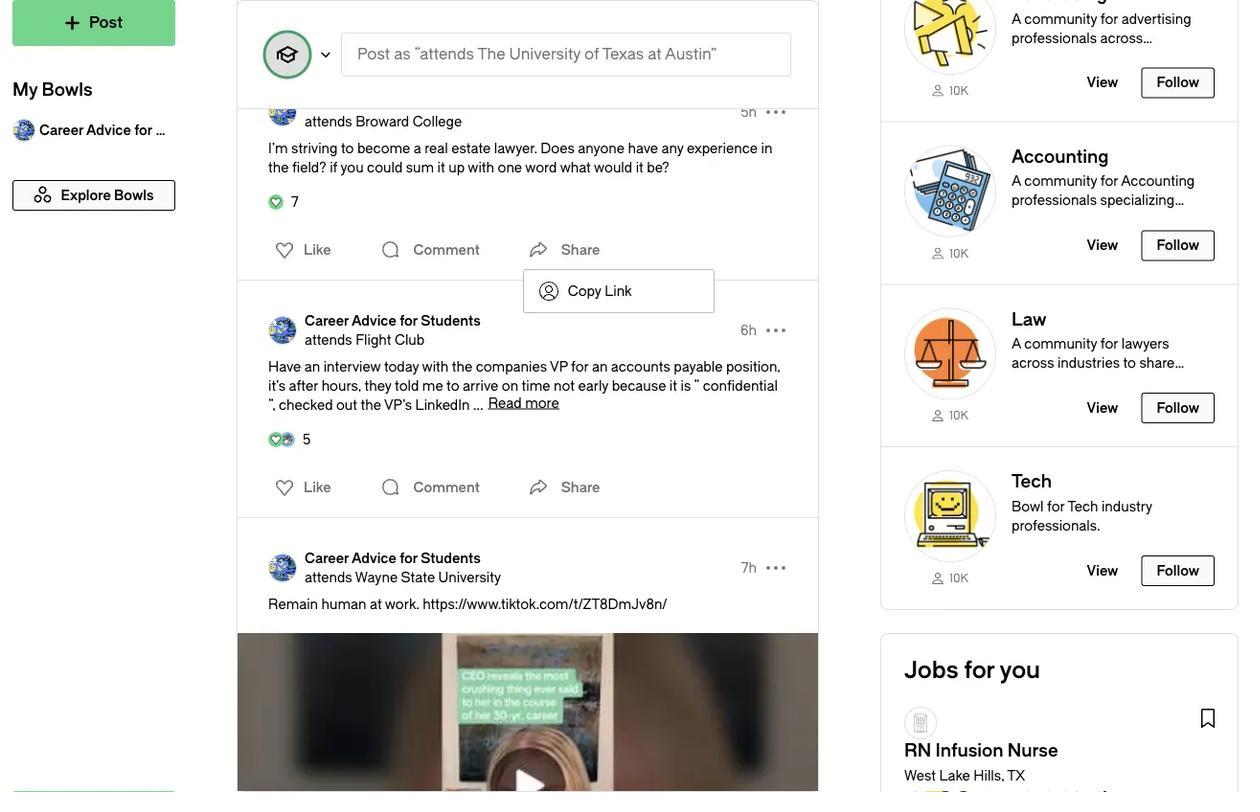 Task type: locate. For each thing, give the bounding box(es) containing it.
a
[[414, 140, 421, 156]]

career for career advice for students
[[39, 122, 84, 138]]

it
[[437, 160, 445, 175], [636, 160, 644, 175], [670, 378, 677, 394]]

tech up professionals.
[[1068, 499, 1098, 515]]

0 horizontal spatial with
[[422, 359, 449, 375]]

attends up human on the bottom left of page
[[305, 570, 352, 585]]

my
[[12, 80, 38, 100]]

for inside career advice for students attends broward college
[[400, 94, 418, 110]]

for inside career advice for students attends flight club
[[400, 313, 418, 329]]

students inside career advice for students attends flight club
[[421, 313, 481, 329]]

students inside career advice for students attends broward college
[[421, 94, 481, 110]]

2 image for bowl image from the top
[[904, 145, 996, 237]]

3 comment button from the top
[[375, 469, 485, 507]]

career advice for students link up club
[[305, 311, 481, 331]]

it left be?
[[636, 160, 644, 175]]

4 10k link from the top
[[904, 570, 996, 586]]

advice inside career advice for students attends broward college
[[352, 94, 397, 110]]

2 an from the left
[[592, 359, 608, 375]]

with up me
[[422, 359, 449, 375]]

you
[[341, 160, 364, 175], [1000, 657, 1041, 684]]

advice inside career advice for students attends flight club
[[352, 313, 397, 329]]

at right texas
[[648, 46, 662, 63]]

have
[[268, 359, 301, 375]]

7
[[291, 194, 299, 210]]

real
[[425, 140, 448, 156]]

lawyer.
[[494, 140, 537, 156]]

across inside a community for advertising professionals across companies
[[1101, 30, 1143, 46]]

field?
[[292, 160, 326, 175]]

3 10k link from the top
[[904, 407, 996, 424]]

remain
[[268, 596, 318, 612]]

comment for career advice for students attends broward college
[[414, 242, 480, 258]]

image for post author image up the remain
[[268, 554, 297, 583]]

1 vertical spatial comment button
[[375, 231, 485, 269]]

across down advertising
[[1101, 30, 1143, 46]]

toogle identity image
[[264, 32, 310, 78]]

advice down the bowls
[[86, 122, 131, 138]]

1 vertical spatial university
[[438, 570, 501, 585]]

is
[[681, 378, 691, 394]]

the
[[478, 46, 506, 63]]

image for bowl image
[[904, 0, 996, 75], [904, 145, 996, 237], [904, 308, 996, 400], [904, 470, 996, 562]]

1 horizontal spatial you
[[1000, 657, 1041, 684]]

for for career advice for students
[[134, 122, 152, 138]]

2 image for post author image from the top
[[268, 316, 297, 345]]

anyone
[[578, 140, 625, 156]]

career down the bowls
[[39, 122, 84, 138]]

image for post author image up have
[[268, 316, 297, 345]]

2 vertical spatial like
[[304, 480, 331, 495]]

1 horizontal spatial companies
[[1012, 49, 1083, 65]]

advice inside career advice for students attends wayne state university
[[352, 550, 397, 566]]

10k for accounting
[[950, 247, 969, 260]]

it left is
[[670, 378, 677, 394]]

comment down linkedin
[[414, 480, 480, 495]]

advice up flight
[[352, 313, 397, 329]]

3 image for bowl image from the top
[[904, 308, 996, 400]]

1 horizontal spatial at
[[648, 46, 662, 63]]

as
[[394, 46, 411, 63]]

"
[[694, 378, 700, 394]]

1 vertical spatial image for post author image
[[268, 316, 297, 345]]

10k for law
[[950, 409, 969, 423]]

share button down more
[[523, 469, 600, 507]]

1 a from the top
[[1012, 11, 1021, 27]]

word
[[525, 160, 557, 175]]

attends up interview
[[305, 332, 352, 348]]

advice for career advice for students attends flight club
[[352, 313, 397, 329]]

1 community from the top
[[1025, 11, 1097, 27]]

community inside a community for advertising professionals across companies
[[1025, 11, 1097, 27]]

an up the early
[[592, 359, 608, 375]]

0 vertical spatial like button
[[263, 16, 337, 47]]

tx
[[1007, 768, 1025, 784]]

career up human on the bottom left of page
[[305, 550, 349, 566]]

university inside career advice for students attends wayne state university
[[438, 570, 501, 585]]

tech
[[1012, 472, 1052, 492], [1068, 499, 1098, 515]]

0 horizontal spatial university
[[438, 570, 501, 585]]

2 vertical spatial comment
[[414, 480, 480, 495]]

career inside career advice for students attends wayne state university
[[305, 550, 349, 566]]

2 like from the top
[[304, 242, 331, 258]]

1 vertical spatial attends
[[305, 332, 352, 348]]

university left of
[[509, 46, 581, 63]]

it's
[[268, 378, 286, 394]]

comment down up
[[414, 242, 480, 258]]

to right me
[[447, 378, 459, 394]]

image for post author image up i'm at left
[[268, 98, 297, 126]]

comment for career advice for students attends flight club
[[414, 480, 480, 495]]

career inside career advice for students attends broward college
[[305, 94, 349, 110]]

2 vertical spatial the
[[361, 397, 381, 413]]

community up industries
[[1025, 336, 1097, 352]]

2 vertical spatial like button
[[263, 472, 337, 503]]

2 vertical spatial image for post author image
[[268, 554, 297, 583]]

students for career advice for students attends flight club
[[421, 313, 481, 329]]

0 vertical spatial to
[[341, 140, 354, 156]]

career advice for students link for career advice for students attends wayne state university
[[305, 549, 501, 568]]

1 vertical spatial with
[[422, 359, 449, 375]]

0 horizontal spatial across
[[1012, 355, 1054, 371]]

for inside law a community for lawyers across industries to share experiences and compare notes
[[1101, 336, 1118, 352]]

career inside career advice for students attends flight club
[[305, 313, 349, 329]]

attends for career advice for students attends wayne state university
[[305, 570, 352, 585]]

0 vertical spatial comment button
[[375, 12, 485, 51]]

career advice for students link
[[305, 93, 481, 112], [12, 111, 215, 149], [305, 311, 481, 331], [305, 549, 501, 568]]

industry
[[1102, 499, 1152, 515]]

0 horizontal spatial tech
[[1012, 472, 1052, 492]]

10k link
[[904, 82, 996, 98], [904, 245, 996, 261], [904, 407, 996, 424], [904, 570, 996, 586]]

law a community for lawyers across industries to share experiences and compare notes
[[1012, 309, 1178, 409]]

a
[[1012, 11, 1021, 27], [1012, 336, 1021, 352]]

career advice for students link up broward
[[305, 93, 481, 112]]

attends
[[305, 114, 352, 129], [305, 332, 352, 348], [305, 570, 352, 585]]

5h link
[[741, 103, 757, 122]]

told
[[395, 378, 419, 394]]

1 horizontal spatial university
[[509, 46, 581, 63]]

0 vertical spatial university
[[509, 46, 581, 63]]

2 community from the top
[[1025, 336, 1097, 352]]

attends inside career advice for students attends broward college
[[305, 114, 352, 129]]

0 horizontal spatial companies
[[476, 359, 547, 375]]

1 vertical spatial to
[[1123, 355, 1136, 371]]

companies inside a community for advertising professionals across companies
[[1012, 49, 1083, 65]]

3 10k from the top
[[950, 409, 969, 423]]

1 image for post author image from the top
[[268, 98, 297, 126]]

career up striving
[[305, 94, 349, 110]]

an
[[304, 359, 320, 375], [592, 359, 608, 375]]

at inside 'post as "attends the university of texas at austin"' button
[[648, 46, 662, 63]]

vp's
[[384, 397, 412, 413]]

0 vertical spatial the
[[268, 160, 289, 175]]

0 vertical spatial across
[[1101, 30, 1143, 46]]

image for post author image for career advice for students attends broward college
[[268, 98, 297, 126]]

4 10k from the top
[[950, 572, 969, 585]]

1 image for bowl image from the top
[[904, 0, 996, 75]]

...
[[473, 397, 484, 413]]

to inside law a community for lawyers across industries to share experiences and compare notes
[[1123, 355, 1136, 371]]

community up professionals
[[1025, 11, 1097, 27]]

2 attends from the top
[[305, 332, 352, 348]]

1 horizontal spatial an
[[592, 359, 608, 375]]

2 vertical spatial attends
[[305, 570, 352, 585]]

like
[[304, 23, 331, 39], [304, 242, 331, 258], [304, 480, 331, 495]]

interview
[[324, 359, 381, 375]]

2 like button from the top
[[263, 235, 337, 265]]

to inside the have an interview today with the companies vp for an accounts payable position, it's after hours, they told me to arrive on time not early because it is " confidential ", checked out the vp's linkedin ...
[[447, 378, 459, 394]]

for inside tech bowl for tech industry professionals.
[[1047, 499, 1065, 515]]

the down they
[[361, 397, 381, 413]]

the
[[268, 160, 289, 175], [452, 359, 473, 375], [361, 397, 381, 413]]

comment button down sum
[[375, 231, 485, 269]]

companies down professionals
[[1012, 49, 1083, 65]]

1 horizontal spatial the
[[361, 397, 381, 413]]

1 horizontal spatial across
[[1101, 30, 1143, 46]]

1 horizontal spatial to
[[447, 378, 459, 394]]

rn
[[904, 741, 932, 761]]

career
[[305, 94, 349, 110], [39, 122, 84, 138], [305, 313, 349, 329], [305, 550, 349, 566]]

advice
[[352, 94, 397, 110], [86, 122, 131, 138], [352, 313, 397, 329], [352, 550, 397, 566]]

payable
[[674, 359, 723, 375]]

0 vertical spatial at
[[648, 46, 662, 63]]

1 vertical spatial like
[[304, 242, 331, 258]]

it inside the have an interview today with the companies vp for an accounts payable position, it's after hours, they told me to arrive on time not early because it is " confidential ", checked out the vp's linkedin ...
[[670, 378, 677, 394]]

accounting
[[1012, 147, 1109, 167]]

image for post author image
[[268, 98, 297, 126], [268, 316, 297, 345], [268, 554, 297, 583]]

1 vertical spatial you
[[1000, 657, 1041, 684]]

rn infusion nurse west lake hills, tx
[[904, 741, 1058, 784]]

1 vertical spatial at
[[370, 596, 382, 612]]

nurse
[[1008, 741, 1058, 761]]

0 horizontal spatial to
[[341, 140, 354, 156]]

share
[[1140, 355, 1175, 371]]

not
[[554, 378, 575, 394]]

compare
[[1120, 374, 1178, 390]]

1 vertical spatial community
[[1025, 336, 1097, 352]]

0 vertical spatial like
[[304, 23, 331, 39]]

link
[[605, 283, 632, 299]]

to inside the i'm striving to become a real estate lawyer. does anyone have any experience in the field? if you could sum it up with one word what would it be?
[[341, 140, 354, 156]]

across inside law a community for lawyers across industries to share experiences and compare notes
[[1012, 355, 1054, 371]]

0 vertical spatial tech
[[1012, 472, 1052, 492]]

2 10k from the top
[[950, 247, 969, 260]]

like for career advice for students attends flight club
[[304, 480, 331, 495]]

for for a community for advertising professionals across companies
[[1101, 11, 1118, 27]]

companies
[[1012, 49, 1083, 65], [476, 359, 547, 375]]

position,
[[726, 359, 781, 375]]

you right if
[[341, 160, 364, 175]]

of
[[585, 46, 599, 63]]

law
[[1012, 309, 1047, 329]]

comment button up career advice for students attends broward college
[[375, 12, 485, 51]]

0 vertical spatial you
[[341, 160, 364, 175]]

a down the law
[[1012, 336, 1021, 352]]

read more button
[[488, 395, 559, 411]]

have
[[628, 140, 658, 156]]

for inside career advice for students attends wayne state university
[[400, 550, 418, 566]]

career advice for students attends flight club
[[305, 313, 481, 348]]

advice up wayne
[[352, 550, 397, 566]]

professionals.
[[1012, 518, 1101, 534]]

career advice for students link for career advice for students attends broward college
[[305, 93, 481, 112]]

2 comment from the top
[[414, 242, 480, 258]]

with down estate
[[468, 160, 494, 175]]

1 horizontal spatial it
[[636, 160, 644, 175]]

students inside career advice for students attends wayne state university
[[421, 550, 481, 566]]

1 vertical spatial share
[[561, 480, 600, 495]]

1 comment button from the top
[[375, 12, 485, 51]]

on
[[502, 378, 518, 394]]

0 vertical spatial community
[[1025, 11, 1097, 27]]

2 vertical spatial to
[[447, 378, 459, 394]]

like button for career advice for students attends flight club
[[263, 472, 337, 503]]

1 vertical spatial comment
[[414, 242, 480, 258]]

for inside a community for advertising professionals across companies
[[1101, 11, 1118, 27]]

share button up copy
[[523, 231, 600, 269]]

career up interview
[[305, 313, 349, 329]]

for inside the have an interview today with the companies vp for an accounts payable position, it's after hours, they told me to arrive on time not early because it is " confidential ", checked out the vp's linkedin ...
[[571, 359, 589, 375]]

2 horizontal spatial it
[[670, 378, 677, 394]]

the inside the i'm striving to become a real estate lawyer. does anyone have any experience in the field? if you could sum it up with one word what would it be?
[[268, 160, 289, 175]]

share button
[[523, 231, 600, 269], [523, 469, 600, 507]]

does
[[541, 140, 575, 156]]

university
[[509, 46, 581, 63], [438, 570, 501, 585]]

advice for career advice for students attends broward college
[[352, 94, 397, 110]]

",
[[268, 397, 275, 413]]

university up remain human at work.  https://www.tiktok.com/t/zt8dmjv8n/
[[438, 570, 501, 585]]

3 image for post author image from the top
[[268, 554, 297, 583]]

like button left post
[[263, 16, 337, 47]]

2 comment button from the top
[[375, 231, 485, 269]]

2 horizontal spatial to
[[1123, 355, 1136, 371]]

career for career advice for students attends flight club
[[305, 313, 349, 329]]

0 vertical spatial share button
[[523, 231, 600, 269]]

a inside law a community for lawyers across industries to share experiences and compare notes
[[1012, 336, 1021, 352]]

companies up on
[[476, 359, 547, 375]]

0 horizontal spatial an
[[304, 359, 320, 375]]

for for career advice for students attends flight club
[[400, 313, 418, 329]]

1 vertical spatial a
[[1012, 336, 1021, 352]]

you up nurse
[[1000, 657, 1041, 684]]

attends inside career advice for students attends wayne state university
[[305, 570, 352, 585]]

like button down 5
[[263, 472, 337, 503]]

career advice for students link down the bowls
[[12, 111, 215, 149]]

advice up broward
[[352, 94, 397, 110]]

image for bowl image for accounting
[[904, 145, 996, 237]]

3 like from the top
[[304, 480, 331, 495]]

0 horizontal spatial at
[[370, 596, 382, 612]]

1 vertical spatial like button
[[263, 235, 337, 265]]

0 vertical spatial a
[[1012, 11, 1021, 27]]

students inside career advice for students link
[[155, 122, 215, 138]]

1 vertical spatial tech
[[1068, 499, 1098, 515]]

a up professionals
[[1012, 11, 1021, 27]]

0 vertical spatial comment
[[414, 23, 480, 39]]

image for bowl image for tech
[[904, 470, 996, 562]]

0 vertical spatial image for post author image
[[268, 98, 297, 126]]

1 vertical spatial across
[[1012, 355, 1054, 371]]

at left work.
[[370, 596, 382, 612]]

hours,
[[322, 378, 361, 394]]

it left up
[[437, 160, 445, 175]]

to right striving
[[341, 140, 354, 156]]

arrive
[[463, 378, 499, 394]]

1 attends from the top
[[305, 114, 352, 129]]

lawyers
[[1122, 336, 1170, 352]]

attends up striving
[[305, 114, 352, 129]]

comment button for career advice for students attends broward college
[[375, 231, 485, 269]]

tech up bowl
[[1012, 472, 1052, 492]]

would
[[594, 160, 633, 175]]

0 horizontal spatial the
[[268, 160, 289, 175]]

1 share from the top
[[561, 242, 600, 258]]

2 10k link from the top
[[904, 245, 996, 261]]

0 horizontal spatial you
[[341, 160, 364, 175]]

companies inside the have an interview today with the companies vp for an accounts payable position, it's after hours, they told me to arrive on time not early because it is " confidential ", checked out the vp's linkedin ...
[[476, 359, 547, 375]]

to down lawyers
[[1123, 355, 1136, 371]]

0 vertical spatial share
[[561, 242, 600, 258]]

1 horizontal spatial with
[[468, 160, 494, 175]]

the up arrive at the left top of the page
[[452, 359, 473, 375]]

university inside button
[[509, 46, 581, 63]]

0 vertical spatial companies
[[1012, 49, 1083, 65]]

advice for career advice for students attends wayne state university
[[352, 550, 397, 566]]

the down i'm at left
[[268, 160, 289, 175]]

attends inside career advice for students attends flight club
[[305, 332, 352, 348]]

1 vertical spatial share button
[[523, 469, 600, 507]]

career advice for students link up state
[[305, 549, 501, 568]]

like button down "7"
[[263, 235, 337, 265]]

comment button down linkedin
[[375, 469, 485, 507]]

copy
[[568, 283, 601, 299]]

comment up "attends
[[414, 23, 480, 39]]

comment button
[[375, 12, 485, 51], [375, 231, 485, 269], [375, 469, 485, 507]]

students for career advice for students
[[155, 122, 215, 138]]

2 vertical spatial comment button
[[375, 469, 485, 507]]

3 comment from the top
[[414, 480, 480, 495]]

across for a
[[1101, 30, 1143, 46]]

2 a from the top
[[1012, 336, 1021, 352]]

3 like button from the top
[[263, 472, 337, 503]]

an up after
[[304, 359, 320, 375]]

1 10k link from the top
[[904, 82, 996, 98]]

0 vertical spatial attends
[[305, 114, 352, 129]]

1 horizontal spatial tech
[[1068, 499, 1098, 515]]

4 image for bowl image from the top
[[904, 470, 996, 562]]

0 vertical spatial with
[[468, 160, 494, 175]]

2 share from the top
[[561, 480, 600, 495]]

"attends
[[414, 46, 474, 63]]

career advice for students link for career advice for students attends flight club
[[305, 311, 481, 331]]

1 vertical spatial the
[[452, 359, 473, 375]]

1 vertical spatial companies
[[476, 359, 547, 375]]

copy link menu item
[[524, 270, 714, 312]]

across up experiences
[[1012, 355, 1054, 371]]

3 attends from the top
[[305, 570, 352, 585]]

companies for across
[[1012, 49, 1083, 65]]

flight
[[356, 332, 391, 348]]

1 like from the top
[[304, 23, 331, 39]]



Task type: vqa. For each thing, say whether or not it's contained in the screenshot.
to to the right
yes



Task type: describe. For each thing, give the bounding box(es) containing it.
post
[[357, 46, 390, 63]]

what
[[560, 160, 591, 175]]

10k link for law
[[904, 407, 996, 424]]

7h link
[[741, 559, 757, 578]]

me
[[422, 378, 443, 394]]

for for career advice for students attends wayne state university
[[400, 550, 418, 566]]

vp
[[550, 359, 568, 375]]

10k for tech
[[950, 572, 969, 585]]

bowl
[[1012, 499, 1044, 515]]

striving
[[291, 140, 338, 156]]

texas
[[602, 46, 644, 63]]

jobs
[[904, 657, 959, 684]]

like for career advice for students attends broward college
[[304, 242, 331, 258]]

read
[[488, 395, 522, 411]]

up
[[449, 160, 465, 175]]

with inside the i'm striving to become a real estate lawyer. does anyone have any experience in the field? if you could sum it up with one word what would it be?
[[468, 160, 494, 175]]

one
[[498, 160, 522, 175]]

sum
[[406, 160, 434, 175]]

west
[[904, 768, 936, 784]]

i'm striving to become a real estate lawyer. does anyone have any experience in the field? if you could sum it up with one word what would it be?
[[268, 140, 773, 175]]

copy link
[[568, 283, 632, 299]]

students for career advice for students attends wayne state university
[[421, 550, 481, 566]]

they
[[365, 378, 391, 394]]

1 10k from the top
[[950, 84, 969, 97]]

comment button for career advice for students attends flight club
[[375, 469, 485, 507]]

broward
[[356, 114, 409, 129]]

across for law
[[1012, 355, 1054, 371]]

professionals
[[1012, 30, 1097, 46]]

image for post author image for career advice for students attends flight club
[[268, 316, 297, 345]]

1 like button from the top
[[263, 16, 337, 47]]

0 horizontal spatial it
[[437, 160, 445, 175]]

tech bowl for tech industry professionals.
[[1012, 472, 1152, 534]]

career advice for students
[[39, 122, 215, 138]]

a inside a community for advertising professionals across companies
[[1012, 11, 1021, 27]]

hills,
[[974, 768, 1005, 784]]

companies for the
[[476, 359, 547, 375]]

experiences
[[1012, 374, 1090, 390]]

you inside the i'm striving to become a real estate lawyer. does anyone have any experience in the field? if you could sum it up with one word what would it be?
[[341, 160, 364, 175]]

like button for career advice for students attends broward college
[[263, 235, 337, 265]]

5
[[303, 432, 311, 447]]

6h link
[[741, 321, 757, 340]]

remain human at work.  https://www.tiktok.com/t/zt8dmjv8n/ image
[[238, 633, 818, 792]]

notes
[[1012, 394, 1048, 409]]

rn infusion nurse link
[[904, 741, 1058, 761]]

5h
[[741, 104, 757, 120]]

7h
[[741, 560, 757, 576]]

jobs for you
[[904, 657, 1041, 684]]

1 share button from the top
[[523, 231, 600, 269]]

time
[[522, 378, 551, 394]]

estate
[[451, 140, 491, 156]]

after
[[289, 378, 318, 394]]

read more
[[488, 395, 559, 411]]

6h
[[741, 322, 757, 338]]

image for bowl image for law
[[904, 308, 996, 400]]

accounts
[[611, 359, 671, 375]]

experience
[[687, 140, 758, 156]]

could
[[367, 160, 403, 175]]

1 an from the left
[[304, 359, 320, 375]]

advice for career advice for students
[[86, 122, 131, 138]]

students for career advice for students attends broward college
[[421, 94, 481, 110]]

wayne
[[355, 570, 398, 585]]

post as "attends the university of texas at austin"
[[357, 46, 717, 63]]

state
[[401, 570, 435, 585]]

advertising
[[1122, 11, 1192, 27]]

because
[[612, 378, 666, 394]]

early
[[578, 378, 609, 394]]

career for career advice for students attends wayne state university
[[305, 550, 349, 566]]

post as "attends the university of texas at austin" button
[[341, 33, 791, 77]]

if
[[330, 160, 337, 175]]

attends for career advice for students attends broward college
[[305, 114, 352, 129]]

infusion
[[936, 741, 1004, 761]]

club
[[395, 332, 425, 348]]

become
[[357, 140, 410, 156]]

a community for advertising professionals across companies
[[1012, 11, 1192, 65]]

career for career advice for students attends broward college
[[305, 94, 349, 110]]

more
[[525, 395, 559, 411]]

human
[[321, 596, 366, 612]]

confidential
[[703, 378, 778, 394]]

10k link for tech
[[904, 570, 996, 586]]

career advice for students attends wayne state university
[[305, 550, 501, 585]]

today
[[384, 359, 419, 375]]

work.
[[385, 596, 419, 612]]

college
[[413, 114, 462, 129]]

and
[[1093, 374, 1117, 390]]

for for tech bowl for tech industry professionals.
[[1047, 499, 1065, 515]]

out
[[336, 397, 357, 413]]

attends for career advice for students attends flight club
[[305, 332, 352, 348]]

community inside law a community for lawyers across industries to share experiences and compare notes
[[1025, 336, 1097, 352]]

https://www.tiktok.com/t/zt8dmjv8n/
[[423, 596, 667, 612]]

industries
[[1058, 355, 1120, 371]]

1 comment from the top
[[414, 23, 480, 39]]

image for post author image for career advice for students attends wayne state university
[[268, 554, 297, 583]]

for for career advice for students attends broward college
[[400, 94, 418, 110]]

2 horizontal spatial the
[[452, 359, 473, 375]]

austin"
[[665, 46, 717, 63]]

lake
[[939, 768, 970, 784]]

remain human at work.  https://www.tiktok.com/t/zt8dmjv8n/
[[268, 596, 667, 612]]

be?
[[647, 160, 669, 175]]

have an interview today with the companies vp for an accounts payable position, it's after hours, they told me to arrive on time not early because it is " confidential ", checked out the vp's linkedin ...
[[268, 359, 781, 413]]

my bowls
[[12, 80, 93, 100]]

10k link for accounting
[[904, 245, 996, 261]]

2 share button from the top
[[523, 469, 600, 507]]

with inside the have an interview today with the companies vp for an accounts payable position, it's after hours, they told me to arrive on time not early because it is " confidential ", checked out the vp's linkedin ...
[[422, 359, 449, 375]]

checked
[[279, 397, 333, 413]]



